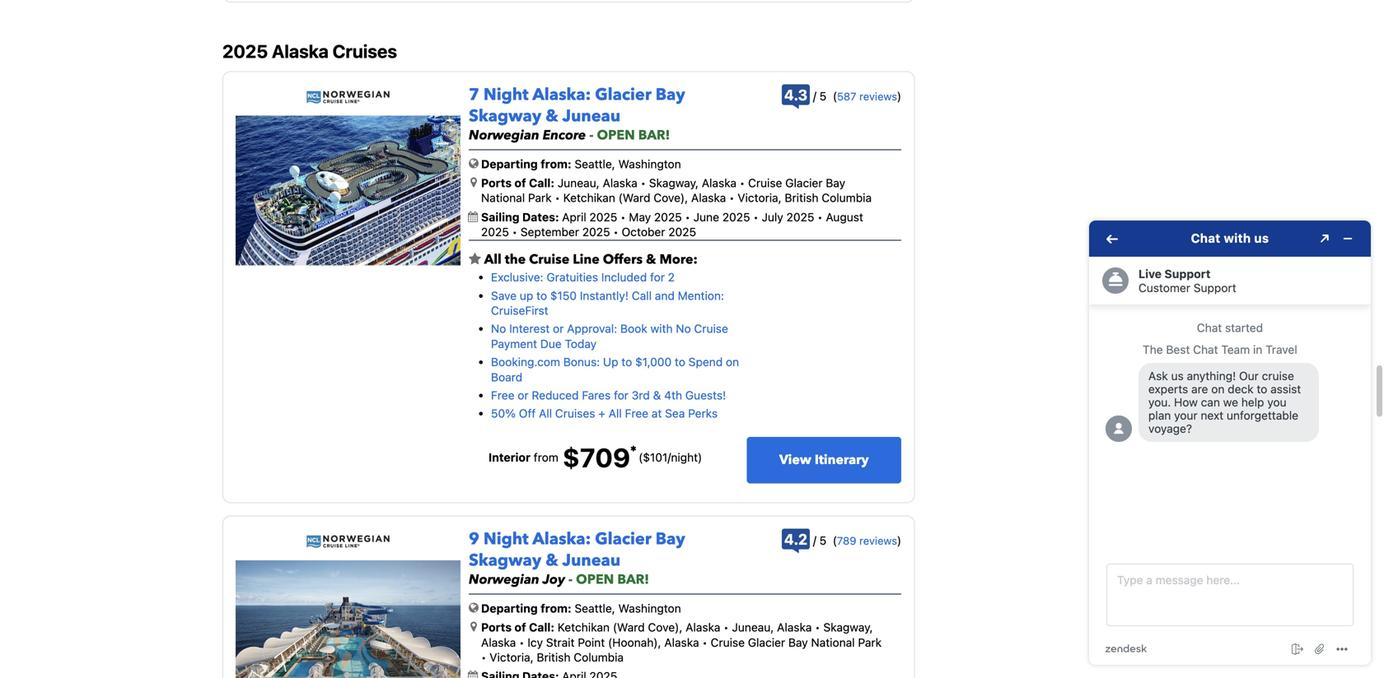 Task type: describe. For each thing, give the bounding box(es) containing it.
exclusive:
[[491, 271, 543, 284]]

exclusive: gratuities included for 2 save up to $150 instantly! call and mention: cruisefirst no interest or approval: book with no cruise payment due today booking.com bonus: up to $1,000 to spend on board free or reduced fares for 3rd & 4th guests! 50% off all cruises + all free at sea perks
[[491, 271, 739, 421]]

ports of call: for 9 night alaska: glacier bay skagway & juneau
[[481, 621, 555, 635]]

itinerary
[[815, 451, 869, 469]]

dates:
[[522, 210, 559, 224]]

( for 9 night alaska: glacier bay skagway & juneau
[[833, 534, 837, 548]]

4.2 / 5 ( 789 reviews )
[[784, 531, 901, 549]]

interior from $709
[[488, 442, 630, 474]]

1 vertical spatial juneau,
[[732, 621, 774, 635]]

encore
[[543, 126, 586, 145]]

august
[[826, 210, 863, 224]]

reduced
[[532, 389, 579, 402]]

) for 9 night alaska: glacier bay skagway & juneau
[[897, 534, 901, 548]]

washington for 7 night alaska: glacier bay skagway & juneau
[[618, 157, 681, 171]]

norwegian cruise line image for 9 night alaska: glacier bay skagway & juneau
[[306, 535, 390, 549]]

4.3
[[784, 86, 808, 104]]

norwegian cruise line image for 7 night alaska: glacier bay skagway & juneau
[[306, 90, 390, 104]]

call: for 7 night alaska: glacier bay skagway & juneau
[[529, 176, 555, 190]]

booking.com
[[491, 356, 560, 369]]

view
[[779, 451, 811, 469]]

alaska: for 7
[[532, 84, 591, 106]]

globe image for 9 night alaska: glacier bay skagway & juneau
[[469, 603, 479, 614]]

off
[[519, 407, 536, 421]]

night for 7
[[484, 84, 529, 106]]

perks
[[688, 407, 718, 421]]

joy
[[543, 571, 565, 590]]

included
[[601, 271, 647, 284]]

alaska: for 9
[[532, 529, 591, 551]]

1 vertical spatial or
[[518, 389, 529, 402]]

& inside 9 night alaska: glacier bay skagway & juneau norwegian joy - open bar!
[[546, 550, 558, 573]]

october
[[622, 225, 665, 239]]

0 vertical spatial victoria,
[[738, 191, 782, 205]]

cruise glacier bay national park
[[481, 176, 845, 205]]

2 calendar image from the top
[[468, 672, 478, 679]]

0 vertical spatial british
[[785, 191, 819, 205]]

5 for 7 night alaska: glacier bay skagway & juneau
[[820, 89, 827, 103]]

2025 alaska cruises
[[222, 40, 397, 62]]

• september 2025 • october 2025
[[509, 225, 696, 239]]

call
[[632, 289, 652, 303]]

bay inside 7 night alaska: glacier bay skagway & juneau norwegian encore - open bar!
[[656, 84, 685, 106]]

open for 9
[[576, 571, 614, 590]]

departing for 9 night alaska: glacier bay skagway & juneau
[[481, 602, 538, 616]]

view itinerary link
[[747, 437, 901, 484]]

line
[[573, 251, 600, 269]]

no interest or approval: book with no cruise payment due today link
[[491, 322, 728, 351]]

today
[[565, 337, 597, 351]]

norwegian for 7
[[469, 126, 539, 145]]

1 vertical spatial ketchikan
[[558, 621, 610, 635]]

1 vertical spatial free
[[625, 407, 648, 421]]

skagway for 7
[[469, 105, 541, 128]]

gratuities
[[547, 271, 598, 284]]

1 vertical spatial cove),
[[648, 621, 682, 635]]

up
[[603, 356, 618, 369]]

sea
[[665, 407, 685, 421]]

bar! for 7
[[638, 126, 670, 145]]

map marker image
[[470, 622, 477, 633]]

($101
[[639, 451, 668, 464]]

(hoonah),
[[608, 636, 661, 650]]

bay inside • icy strait point (hoonah), alaska • cruise glacier bay national park • victoria, british columbia
[[788, 636, 808, 650]]

4.3 / 5 ( 587 reviews )
[[784, 86, 901, 104]]

mention:
[[678, 289, 724, 303]]

from: for 9 night alaska: glacier bay skagway & juneau
[[541, 602, 571, 616]]

• ketchikan (ward cove), alaska • victoria, british columbia
[[552, 191, 872, 205]]

norwegian joy image
[[236, 561, 461, 679]]

july
[[762, 210, 783, 224]]

cruises inside exclusive: gratuities included for 2 save up to $150 instantly! call and mention: cruisefirst no interest or approval: book with no cruise payment due today booking.com bonus: up to $1,000 to spend on board free or reduced fares for 3rd & 4th guests! 50% off all cruises + all free at sea perks
[[555, 407, 595, 421]]

1 vertical spatial /
[[668, 451, 671, 464]]

& inside exclusive: gratuities included for 2 save up to $150 instantly! call and mention: cruisefirst no interest or approval: book with no cruise payment due today booking.com bonus: up to $1,000 to spend on board free or reduced fares for 3rd & 4th guests! 50% off all cruises + all free at sea perks
[[653, 389, 661, 402]]

instantly!
[[580, 289, 629, 303]]

more:
[[660, 251, 698, 269]]

ketchikan (ward cove), alaska • juneau, alaska
[[558, 621, 812, 635]]

save
[[491, 289, 517, 303]]

1 horizontal spatial for
[[650, 271, 665, 284]]

spend
[[689, 356, 723, 369]]

from
[[534, 451, 558, 464]]

reviews for 7 night alaska: glacier bay skagway & juneau
[[859, 90, 897, 103]]

& left more:
[[646, 251, 656, 269]]

august 2025
[[481, 210, 863, 239]]

strait
[[546, 636, 575, 650]]

glacier inside • icy strait point (hoonah), alaska • cruise glacier bay national park • victoria, british columbia
[[748, 636, 785, 650]]

globe image for 7 night alaska: glacier bay skagway & juneau
[[469, 158, 479, 169]]

1 vertical spatial for
[[614, 389, 629, 402]]

0 vertical spatial (ward
[[618, 191, 650, 205]]

3rd
[[632, 389, 650, 402]]

cruise inside exclusive: gratuities included for 2 save up to $150 instantly! call and mention: cruisefirst no interest or approval: book with no cruise payment due today booking.com bonus: up to $1,000 to spend on board free or reduced fares for 3rd & 4th guests! 50% off all cruises + all free at sea perks
[[694, 322, 728, 336]]

$709
[[563, 442, 630, 474]]

cruise down september
[[529, 251, 570, 269]]

book
[[620, 322, 647, 336]]

from: for 7 night alaska: glacier bay skagway & juneau
[[541, 157, 571, 171]]

and
[[655, 289, 675, 303]]

may
[[629, 210, 651, 224]]

the
[[505, 251, 526, 269]]

9 night alaska: glacier bay skagway & juneau norwegian joy - open bar!
[[469, 529, 685, 590]]

• icy strait point (hoonah), alaska • cruise glacier bay national park • victoria, british columbia
[[481, 636, 882, 665]]

april
[[562, 210, 586, 224]]

/ for 9 night alaska: glacier bay skagway & juneau
[[813, 534, 816, 548]]

/ for 7 night alaska: glacier bay skagway & juneau
[[813, 89, 816, 103]]

($101 / night)
[[639, 451, 702, 464]]

ports of call: for 7 night alaska: glacier bay skagway & juneau
[[481, 176, 555, 190]]

board
[[491, 371, 522, 384]]

2
[[668, 271, 675, 284]]

reviews for 9 night alaska: glacier bay skagway & juneau
[[859, 535, 897, 548]]

bonus:
[[563, 356, 600, 369]]

national inside • icy strait point (hoonah), alaska • cruise glacier bay national park • victoria, british columbia
[[811, 636, 855, 650]]

2 no from the left
[[676, 322, 691, 336]]

9
[[469, 529, 479, 551]]

2 horizontal spatial all
[[609, 407, 622, 421]]

789 reviews link
[[837, 535, 897, 548]]

+
[[598, 407, 605, 421]]

0 horizontal spatial skagway,
[[649, 176, 699, 190]]

approval:
[[567, 322, 617, 336]]

juneau, alaska • skagway, alaska
[[558, 176, 737, 190]]

up
[[520, 289, 533, 303]]

departing from: seattle, washington for 7 night alaska: glacier bay skagway & juneau
[[481, 157, 681, 171]]

$1,000
[[635, 356, 672, 369]]

0 vertical spatial or
[[553, 322, 564, 336]]

0 vertical spatial cove),
[[654, 191, 688, 205]]

1 no from the left
[[491, 322, 506, 336]]

open for 7
[[597, 126, 635, 145]]



Task type: vqa. For each thing, say whether or not it's contained in the screenshot.
Carnival
no



Task type: locate. For each thing, give the bounding box(es) containing it.
1 horizontal spatial or
[[553, 322, 564, 336]]

asterisk image
[[630, 446, 636, 452]]

1 washington from the top
[[618, 157, 681, 171]]

1 ports of call: from the top
[[481, 176, 555, 190]]

2 horizontal spatial to
[[675, 356, 685, 369]]

7 night alaska: glacier bay skagway & juneau norwegian encore - open bar!
[[469, 84, 685, 145]]

0 vertical spatial ports of call:
[[481, 176, 555, 190]]

)
[[897, 89, 901, 103], [897, 534, 901, 548]]

call: up 'icy' on the bottom left of the page
[[529, 621, 555, 635]]

to
[[536, 289, 547, 303], [621, 356, 632, 369], [675, 356, 685, 369]]

departing for 7 night alaska: glacier bay skagway & juneau
[[481, 157, 538, 171]]

cruise inside cruise glacier bay national park
[[748, 176, 782, 190]]

1 vertical spatial skagway,
[[823, 621, 873, 635]]

1 norwegian cruise line image from the top
[[306, 90, 390, 104]]

1 vertical spatial departing
[[481, 602, 538, 616]]

from:
[[541, 157, 571, 171], [541, 602, 571, 616]]

of up sailing dates:
[[515, 176, 526, 190]]

2 seattle, from the top
[[575, 602, 615, 616]]

columbia
[[822, 191, 872, 205], [574, 651, 624, 665]]

1 vertical spatial night
[[484, 529, 529, 551]]

0 vertical spatial /
[[813, 89, 816, 103]]

1 ports from the top
[[481, 176, 512, 190]]

reviews right 587
[[859, 90, 897, 103]]

juneau, up april
[[558, 176, 600, 190]]

seattle, up point on the left bottom
[[575, 602, 615, 616]]

0 vertical spatial from:
[[541, 157, 571, 171]]

alaska inside skagway, alaska
[[481, 636, 516, 650]]

1 departing from the top
[[481, 157, 538, 171]]

1 vertical spatial (ward
[[613, 621, 645, 635]]

departing from: seattle, washington up point on the left bottom
[[481, 602, 681, 616]]

glacier inside 7 night alaska: glacier bay skagway & juneau norwegian encore - open bar!
[[595, 84, 651, 106]]

1 vertical spatial calendar image
[[468, 672, 478, 679]]

- inside 7 night alaska: glacier bay skagway & juneau norwegian encore - open bar!
[[589, 126, 594, 145]]

cruisefirst
[[491, 304, 548, 318]]

free or reduced fares for 3rd & 4th guests! link
[[491, 389, 726, 402]]

5 left 587
[[820, 89, 827, 103]]

1 vertical spatial ports
[[481, 621, 512, 635]]

victoria, down 'icy' on the bottom left of the page
[[490, 651, 534, 665]]

(ward up (hoonah), on the bottom left of page
[[613, 621, 645, 635]]

call: up dates:
[[529, 176, 555, 190]]

4th
[[664, 389, 682, 402]]

seattle, for 9 night alaska: glacier bay skagway & juneau
[[575, 602, 615, 616]]

1 reviews from the top
[[859, 90, 897, 103]]

victoria,
[[738, 191, 782, 205], [490, 651, 534, 665]]

2 from: from the top
[[541, 602, 571, 616]]

of right map marker image
[[515, 621, 526, 635]]

/ inside the 4.2 / 5 ( 789 reviews )
[[813, 534, 816, 548]]

of for 9 night alaska: glacier bay skagway & juneau
[[515, 621, 526, 635]]

5 inside 4.3 / 5 ( 587 reviews )
[[820, 89, 827, 103]]

bar! inside 9 night alaska: glacier bay skagway & juneau norwegian joy - open bar!
[[617, 571, 649, 590]]

0 vertical spatial cruises
[[333, 40, 397, 62]]

( right the 4.3
[[833, 89, 837, 103]]

1 vertical spatial juneau
[[562, 550, 620, 573]]

reviews inside 4.3 / 5 ( 587 reviews )
[[859, 90, 897, 103]]

night right 7
[[484, 84, 529, 106]]

& inside 7 night alaska: glacier bay skagway & juneau norwegian encore - open bar!
[[546, 105, 558, 128]]

0 vertical spatial juneau
[[562, 105, 620, 128]]

0 vertical spatial of
[[515, 176, 526, 190]]

night inside 9 night alaska: glacier bay skagway & juneau norwegian joy - open bar!
[[484, 529, 529, 551]]

night
[[484, 84, 529, 106], [484, 529, 529, 551]]

juneau inside 9 night alaska: glacier bay skagway & juneau norwegian joy - open bar!
[[562, 550, 620, 573]]

alaska inside • icy strait point (hoonah), alaska • cruise glacier bay national park • victoria, british columbia
[[664, 636, 699, 650]]

1 vertical spatial columbia
[[574, 651, 624, 665]]

skagway inside 9 night alaska: glacier bay skagway & juneau norwegian joy - open bar!
[[469, 550, 541, 573]]

1 vertical spatial )
[[897, 534, 901, 548]]

1 vertical spatial british
[[537, 651, 571, 665]]

park inside cruise glacier bay national park
[[528, 191, 552, 205]]

1 horizontal spatial -
[[589, 126, 594, 145]]

2 washington from the top
[[618, 602, 681, 616]]

reviews inside the 4.2 / 5 ( 789 reviews )
[[859, 535, 897, 548]]

april 2025 • may 2025 • june 2025 • july 2025
[[562, 210, 814, 224]]

0 vertical spatial park
[[528, 191, 552, 205]]

norwegian cruise line image down 2025 alaska cruises
[[306, 90, 390, 104]]

0 vertical spatial free
[[491, 389, 515, 402]]

1 horizontal spatial juneau,
[[732, 621, 774, 635]]

1 horizontal spatial all
[[539, 407, 552, 421]]

5 inside the 4.2 / 5 ( 789 reviews )
[[819, 534, 827, 548]]

norwegian cruise line image
[[306, 90, 390, 104], [306, 535, 390, 549]]

2 ports from the top
[[481, 621, 512, 635]]

cove), up • icy strait point (hoonah), alaska • cruise glacier bay national park • victoria, british columbia
[[648, 621, 682, 635]]

alaska: inside 9 night alaska: glacier bay skagway & juneau norwegian joy - open bar!
[[532, 529, 591, 551]]

norwegian cruise line image up the norwegian joy image
[[306, 535, 390, 549]]

norwegian inside 7 night alaska: glacier bay skagway & juneau norwegian encore - open bar!
[[469, 126, 539, 145]]

0 horizontal spatial all
[[484, 251, 502, 269]]

british
[[785, 191, 819, 205], [537, 651, 571, 665]]

of
[[515, 176, 526, 190], [515, 621, 526, 635]]

2 ) from the top
[[897, 534, 901, 548]]

/ right the asterisk icon
[[668, 451, 671, 464]]

0 horizontal spatial for
[[614, 389, 629, 402]]

0 horizontal spatial no
[[491, 322, 506, 336]]

1 norwegian from the top
[[469, 126, 539, 145]]

5 left 789
[[819, 534, 827, 548]]

departing from: seattle, washington
[[481, 157, 681, 171], [481, 602, 681, 616]]

1 vertical spatial norwegian
[[469, 571, 539, 590]]

& left 4th
[[653, 389, 661, 402]]

ports for 9 night alaska: glacier bay skagway & juneau
[[481, 621, 512, 635]]

- inside 9 night alaska: glacier bay skagway & juneau norwegian joy - open bar!
[[568, 571, 573, 590]]

all
[[484, 251, 502, 269], [539, 407, 552, 421], [609, 407, 622, 421]]

alaska: up joy
[[532, 529, 591, 551]]

ketchikan up point on the left bottom
[[558, 621, 610, 635]]

2 5 from the top
[[819, 534, 827, 548]]

( right 4.2
[[833, 534, 837, 548]]

-
[[589, 126, 594, 145], [568, 571, 573, 590]]

norwegian for 9
[[469, 571, 539, 590]]

september
[[521, 225, 579, 239]]

2 of from the top
[[515, 621, 526, 635]]

2 ( from the top
[[833, 534, 837, 548]]

- for 7
[[589, 126, 594, 145]]

1 from: from the top
[[541, 157, 571, 171]]

sailing
[[481, 210, 519, 224]]

cruise
[[748, 176, 782, 190], [529, 251, 570, 269], [694, 322, 728, 336], [711, 636, 745, 650]]

1 horizontal spatial no
[[676, 322, 691, 336]]

skagway inside 7 night alaska: glacier bay skagway & juneau norwegian encore - open bar!
[[469, 105, 541, 128]]

2 departing from the top
[[481, 602, 538, 616]]

sailing dates:
[[481, 210, 562, 224]]

columbia inside • icy strait point (hoonah), alaska • cruise glacier bay national park • victoria, british columbia
[[574, 651, 624, 665]]

bar! up juneau, alaska • skagway, alaska at top
[[638, 126, 670, 145]]

night inside 7 night alaska: glacier bay skagway & juneau norwegian encore - open bar!
[[484, 84, 529, 106]]

globe image up map marker icon
[[469, 158, 479, 169]]

cruises
[[333, 40, 397, 62], [555, 407, 595, 421]]

0 vertical spatial norwegian
[[469, 126, 539, 145]]

at
[[652, 407, 662, 421]]

departing from: seattle, washington for 9 night alaska: glacier bay skagway & juneau
[[481, 602, 681, 616]]

587 reviews link
[[837, 90, 897, 103]]

park inside • icy strait point (hoonah), alaska • cruise glacier bay national park • victoria, british columbia
[[858, 636, 882, 650]]

for left 2 at left
[[650, 271, 665, 284]]

open right joy
[[576, 571, 614, 590]]

from: down joy
[[541, 602, 571, 616]]

0 horizontal spatial free
[[491, 389, 515, 402]]

1 alaska: from the top
[[532, 84, 591, 106]]

1 juneau from the top
[[562, 105, 620, 128]]

1 horizontal spatial victoria,
[[738, 191, 782, 205]]

0 vertical spatial (
[[833, 89, 837, 103]]

2 reviews from the top
[[859, 535, 897, 548]]

fares
[[582, 389, 611, 402]]

globe image up map marker image
[[469, 603, 479, 614]]

0 horizontal spatial juneau,
[[558, 176, 600, 190]]

1 vertical spatial call:
[[529, 621, 555, 635]]

norwegian left joy
[[469, 571, 539, 590]]

calendar image
[[468, 212, 478, 222], [468, 672, 478, 679]]

2 ports of call: from the top
[[481, 621, 555, 635]]

1 vertical spatial bar!
[[617, 571, 649, 590]]

1 vertical spatial norwegian cruise line image
[[306, 535, 390, 549]]

seattle, for 7 night alaska: glacier bay skagway & juneau
[[575, 157, 615, 171]]

map marker image
[[470, 177, 477, 188]]

50%
[[491, 407, 516, 421]]

1 vertical spatial skagway
[[469, 550, 541, 573]]

2025 inside august 2025
[[481, 225, 509, 239]]

call: for 9 night alaska: glacier bay skagway & juneau
[[529, 621, 555, 635]]

calendar image left sailing
[[468, 212, 478, 222]]

1 vertical spatial victoria,
[[490, 651, 534, 665]]

departing from: seattle, washington down encore
[[481, 157, 681, 171]]

open inside 9 night alaska: glacier bay skagway & juneau norwegian joy - open bar!
[[576, 571, 614, 590]]

ketchikan up april
[[563, 191, 615, 205]]

2 departing from: seattle, washington from the top
[[481, 602, 681, 616]]

or up 'off'
[[518, 389, 529, 402]]

ports right map marker image
[[481, 621, 512, 635]]

1 vertical spatial open
[[576, 571, 614, 590]]

0 horizontal spatial or
[[518, 389, 529, 402]]

all right the 'star' icon
[[484, 251, 502, 269]]

bay
[[656, 84, 685, 106], [826, 176, 845, 190], [656, 529, 685, 551], [788, 636, 808, 650]]

point
[[578, 636, 605, 650]]

due
[[540, 337, 562, 351]]

juneau for 7
[[562, 105, 620, 128]]

50% off all cruises + all free at sea perks link
[[491, 407, 718, 421]]

5
[[820, 89, 827, 103], [819, 534, 827, 548]]

2 skagway from the top
[[469, 550, 541, 573]]

washington up juneau, alaska • skagway, alaska at top
[[618, 157, 681, 171]]

0 vertical spatial alaska:
[[532, 84, 591, 106]]

) for 7 night alaska: glacier bay skagway & juneau
[[897, 89, 901, 103]]

1 globe image from the top
[[469, 158, 479, 169]]

0 vertical spatial globe image
[[469, 158, 479, 169]]

0 vertical spatial national
[[481, 191, 525, 205]]

night)
[[671, 451, 702, 464]]

all right 'off'
[[539, 407, 552, 421]]

ports
[[481, 176, 512, 190], [481, 621, 512, 635]]

& right 9
[[546, 550, 558, 573]]

1 of from the top
[[515, 176, 526, 190]]

norwegian inside 9 night alaska: glacier bay skagway & juneau norwegian joy - open bar!
[[469, 571, 539, 590]]

skagway, alaska
[[481, 621, 873, 650]]

interior
[[488, 451, 531, 464]]

) right 789
[[897, 534, 901, 548]]

1 horizontal spatial british
[[785, 191, 819, 205]]

offers
[[603, 251, 643, 269]]

- right encore
[[589, 126, 594, 145]]

/ inside 4.3 / 5 ( 587 reviews )
[[813, 89, 816, 103]]

2 norwegian from the top
[[469, 571, 539, 590]]

1 vertical spatial of
[[515, 621, 526, 635]]

1 call: from the top
[[529, 176, 555, 190]]

0 vertical spatial departing from: seattle, washington
[[481, 157, 681, 171]]

2 norwegian cruise line image from the top
[[306, 535, 390, 549]]

free down 3rd
[[625, 407, 648, 421]]

skagway left joy
[[469, 550, 541, 573]]

alaska: up encore
[[532, 84, 591, 106]]

all right +
[[609, 407, 622, 421]]

$150
[[550, 289, 577, 303]]

4.2
[[784, 531, 807, 549]]

587
[[837, 90, 856, 103]]

bay inside 9 night alaska: glacier bay skagway & juneau norwegian joy - open bar!
[[656, 529, 685, 551]]

departing up sailing
[[481, 157, 538, 171]]

interest
[[509, 322, 550, 336]]

1 vertical spatial departing from: seattle, washington
[[481, 602, 681, 616]]

1 calendar image from the top
[[468, 212, 478, 222]]

1 vertical spatial cruises
[[555, 407, 595, 421]]

no up payment
[[491, 322, 506, 336]]

ketchikan
[[563, 191, 615, 205], [558, 621, 610, 635]]

0 horizontal spatial to
[[536, 289, 547, 303]]

0 vertical spatial )
[[897, 89, 901, 103]]

departing up 'icy' on the bottom left of the page
[[481, 602, 538, 616]]

ports of call: up 'icy' on the bottom left of the page
[[481, 621, 555, 635]]

seattle, down encore
[[575, 157, 615, 171]]

1 horizontal spatial columbia
[[822, 191, 872, 205]]

/ right 4.2
[[813, 534, 816, 548]]

night right 9
[[484, 529, 529, 551]]

june
[[693, 210, 719, 224]]

norwegian encore image
[[236, 116, 461, 266]]

open inside 7 night alaska: glacier bay skagway & juneau norwegian encore - open bar!
[[597, 126, 635, 145]]

star image
[[469, 253, 481, 266]]

0 vertical spatial ketchikan
[[563, 191, 615, 205]]

or up due
[[553, 322, 564, 336]]

all the cruise line offers & more:
[[481, 251, 698, 269]]

1 horizontal spatial national
[[811, 636, 855, 650]]

free up '50%'
[[491, 389, 515, 402]]

1 vertical spatial alaska:
[[532, 529, 591, 551]]

bar! for 9
[[617, 571, 649, 590]]

norwegian down 7
[[469, 126, 539, 145]]

ports for 7 night alaska: glacier bay skagway & juneau
[[481, 176, 512, 190]]

bar! up (hoonah), on the bottom left of page
[[617, 571, 649, 590]]

1 ) from the top
[[897, 89, 901, 103]]

7
[[469, 84, 479, 106]]

0 horizontal spatial -
[[568, 571, 573, 590]]

open right encore
[[597, 126, 635, 145]]

payment
[[491, 337, 537, 351]]

on
[[726, 356, 739, 369]]

0 vertical spatial for
[[650, 271, 665, 284]]

reviews right 789
[[859, 535, 897, 548]]

0 vertical spatial juneau,
[[558, 176, 600, 190]]

0 horizontal spatial columbia
[[574, 651, 624, 665]]

icy
[[528, 636, 543, 650]]

0 vertical spatial columbia
[[822, 191, 872, 205]]

skagway for 9
[[469, 550, 541, 573]]

(ward down juneau, alaska • skagway, alaska at top
[[618, 191, 650, 205]]

bay inside cruise glacier bay national park
[[826, 176, 845, 190]]

& right 7
[[546, 105, 558, 128]]

1 5 from the top
[[820, 89, 827, 103]]

0 vertical spatial ports
[[481, 176, 512, 190]]

columbia up august on the top of the page
[[822, 191, 872, 205]]

ports of call: up sailing dates:
[[481, 176, 555, 190]]

for left 3rd
[[614, 389, 629, 402]]

1 vertical spatial national
[[811, 636, 855, 650]]

ports right map marker icon
[[481, 176, 512, 190]]

/ right the 4.3
[[813, 89, 816, 103]]

calendar image down map marker image
[[468, 672, 478, 679]]

cove), up april 2025 • may 2025 • june 2025 • july 2025
[[654, 191, 688, 205]]

juneau inside 7 night alaska: glacier bay skagway & juneau norwegian encore - open bar!
[[562, 105, 620, 128]]

guests!
[[685, 389, 726, 402]]

0 vertical spatial calendar image
[[468, 212, 478, 222]]

1 vertical spatial globe image
[[469, 603, 479, 614]]

- right joy
[[568, 571, 573, 590]]

1 night from the top
[[484, 84, 529, 106]]

1 horizontal spatial free
[[625, 407, 648, 421]]

glacier inside 9 night alaska: glacier bay skagway & juneau norwegian joy - open bar!
[[595, 529, 651, 551]]

washington up (hoonah), on the bottom left of page
[[618, 602, 681, 616]]

ports of call:
[[481, 176, 555, 190], [481, 621, 555, 635]]

booking.com bonus: up to $1,000 to spend on board link
[[491, 356, 739, 384]]

) inside the 4.2 / 5 ( 789 reviews )
[[897, 534, 901, 548]]

0 vertical spatial call:
[[529, 176, 555, 190]]

0 vertical spatial night
[[484, 84, 529, 106]]

juneau for 9
[[562, 550, 620, 573]]

1 horizontal spatial to
[[621, 356, 632, 369]]

national inside cruise glacier bay national park
[[481, 191, 525, 205]]

with
[[650, 322, 673, 336]]

open
[[597, 126, 635, 145], [576, 571, 614, 590]]

0 vertical spatial seattle,
[[575, 157, 615, 171]]

british inside • icy strait point (hoonah), alaska • cruise glacier bay national park • victoria, british columbia
[[537, 651, 571, 665]]

cove),
[[654, 191, 688, 205], [648, 621, 682, 635]]

- for 9
[[568, 571, 573, 590]]

1 horizontal spatial park
[[858, 636, 882, 650]]

1 skagway from the top
[[469, 105, 541, 128]]

) right 587
[[897, 89, 901, 103]]

cruise up spend
[[694, 322, 728, 336]]

cruise inside • icy strait point (hoonah), alaska • cruise glacier bay national park • victoria, british columbia
[[711, 636, 745, 650]]

1 departing from: seattle, washington from the top
[[481, 157, 681, 171]]

1 vertical spatial park
[[858, 636, 882, 650]]

view itinerary
[[779, 451, 869, 469]]

exclusive: gratuities included for 2 link
[[491, 271, 675, 284]]

no right with
[[676, 322, 691, 336]]

2 vertical spatial /
[[813, 534, 816, 548]]

washington for 9 night alaska: glacier bay skagway & juneau
[[618, 602, 681, 616]]

bar! inside 7 night alaska: glacier bay skagway & juneau norwegian encore - open bar!
[[638, 126, 670, 145]]

alaska
[[272, 40, 329, 62], [603, 176, 637, 190], [702, 176, 737, 190], [691, 191, 726, 205], [686, 621, 720, 635], [777, 621, 812, 635], [481, 636, 516, 650], [664, 636, 699, 650]]

789
[[837, 535, 856, 548]]

5 for 9 night alaska: glacier bay skagway & juneau
[[819, 534, 827, 548]]

skagway
[[469, 105, 541, 128], [469, 550, 541, 573]]

cruise up july
[[748, 176, 782, 190]]

0 horizontal spatial victoria,
[[490, 651, 534, 665]]

1 horizontal spatial cruises
[[555, 407, 595, 421]]

2 juneau from the top
[[562, 550, 620, 573]]

2025
[[222, 40, 268, 62], [589, 210, 617, 224], [654, 210, 682, 224], [722, 210, 750, 224], [786, 210, 814, 224], [481, 225, 509, 239], [582, 225, 610, 239], [668, 225, 696, 239]]

juneau
[[562, 105, 620, 128], [562, 550, 620, 573]]

0 horizontal spatial british
[[537, 651, 571, 665]]

0 horizontal spatial cruises
[[333, 40, 397, 62]]

0 vertical spatial bar!
[[638, 126, 670, 145]]

columbia down point on the left bottom
[[574, 651, 624, 665]]

1 seattle, from the top
[[575, 157, 615, 171]]

0 vertical spatial reviews
[[859, 90, 897, 103]]

0 vertical spatial -
[[589, 126, 594, 145]]

victoria, inside • icy strait point (hoonah), alaska • cruise glacier bay national park • victoria, british columbia
[[490, 651, 534, 665]]

alaska: inside 7 night alaska: glacier bay skagway & juneau norwegian encore - open bar!
[[532, 84, 591, 106]]

victoria, up july
[[738, 191, 782, 205]]

) inside 4.3 / 5 ( 587 reviews )
[[897, 89, 901, 103]]

1 vertical spatial 5
[[819, 534, 827, 548]]

2 alaska: from the top
[[532, 529, 591, 551]]

skagway, inside skagway, alaska
[[823, 621, 873, 635]]

skagway,
[[649, 176, 699, 190], [823, 621, 873, 635]]

cruise down ketchikan (ward cove), alaska • juneau, alaska
[[711, 636, 745, 650]]

1 vertical spatial reviews
[[859, 535, 897, 548]]

1 vertical spatial washington
[[618, 602, 681, 616]]

2 globe image from the top
[[469, 603, 479, 614]]

2 night from the top
[[484, 529, 529, 551]]

1 vertical spatial from:
[[541, 602, 571, 616]]

0 vertical spatial norwegian cruise line image
[[306, 90, 390, 104]]

1 vertical spatial ports of call:
[[481, 621, 555, 635]]

washington
[[618, 157, 681, 171], [618, 602, 681, 616]]

( inside the 4.2 / 5 ( 789 reviews )
[[833, 534, 837, 548]]

skagway left encore
[[469, 105, 541, 128]]

0 vertical spatial skagway,
[[649, 176, 699, 190]]

1 horizontal spatial skagway,
[[823, 621, 873, 635]]

save up to $150 instantly! call and mention: cruisefirst link
[[491, 289, 724, 318]]

alaska:
[[532, 84, 591, 106], [532, 529, 591, 551]]

1 vertical spatial seattle,
[[575, 602, 615, 616]]

/
[[813, 89, 816, 103], [668, 451, 671, 464], [813, 534, 816, 548]]

glacier inside cruise glacier bay national park
[[785, 176, 823, 190]]

(ward
[[618, 191, 650, 205], [613, 621, 645, 635]]

•
[[641, 176, 646, 190], [737, 176, 748, 190], [555, 191, 560, 205], [729, 191, 734, 205], [620, 210, 626, 224], [685, 210, 690, 224], [753, 210, 759, 224], [814, 210, 826, 224], [512, 225, 517, 239], [613, 225, 619, 239], [724, 621, 729, 635], [812, 621, 823, 635], [519, 636, 524, 650], [702, 636, 708, 650], [481, 651, 486, 665]]

0 vertical spatial departing
[[481, 157, 538, 171]]

juneau, up • icy strait point (hoonah), alaska • cruise glacier bay national park • victoria, british columbia
[[732, 621, 774, 635]]

1 ( from the top
[[833, 89, 837, 103]]

( inside 4.3 / 5 ( 587 reviews )
[[833, 89, 837, 103]]

from: down encore
[[541, 157, 571, 171]]

or
[[553, 322, 564, 336], [518, 389, 529, 402]]

of for 7 night alaska: glacier bay skagway & juneau
[[515, 176, 526, 190]]

1 vertical spatial (
[[833, 534, 837, 548]]

seattle,
[[575, 157, 615, 171], [575, 602, 615, 616]]

( for 7 night alaska: glacier bay skagway & juneau
[[833, 89, 837, 103]]

night for 9
[[484, 529, 529, 551]]

reviews
[[859, 90, 897, 103], [859, 535, 897, 548]]

globe image
[[469, 158, 479, 169], [469, 603, 479, 614]]

2 call: from the top
[[529, 621, 555, 635]]



